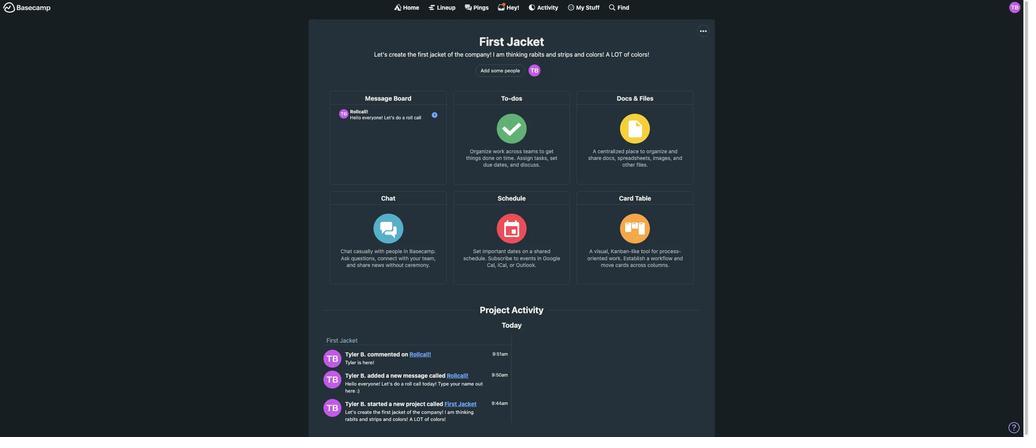 Task type: vqa. For each thing, say whether or not it's contained in the screenshot.
'text field'
no



Task type: describe. For each thing, give the bounding box(es) containing it.
1 vertical spatial first jacket link
[[445, 401, 477, 408]]

activity inside "link"
[[537, 4, 558, 11]]

message
[[403, 373, 428, 379]]

my stuff
[[576, 4, 600, 11]]

rollcall! link for tyler b. added a new message called
[[447, 373, 469, 379]]

first for first jacket let's create the first jacket of the company! i am thinking rabits and strips and colors! a lot of colors!
[[479, 34, 504, 49]]

9:44am element
[[492, 401, 508, 407]]

jacket for first jacket let's create the first jacket of the company! i am thinking rabits and strips and colors! a lot of colors!
[[507, 34, 544, 49]]

home link
[[394, 4, 419, 11]]

9:44am
[[492, 401, 508, 407]]

1 horizontal spatial jacket
[[458, 401, 477, 408]]

here!
[[363, 360, 374, 366]]

i inside let's create the first jacket of the company! i am thinking rabits and strips and colors! a lot of colors!
[[445, 410, 446, 416]]

my stuff button
[[567, 4, 600, 11]]

tyler b. started a new project called first jacket
[[345, 401, 477, 408]]

jacket inside let's create the first jacket of the company! i am thinking rabits and strips and colors! a lot of colors!
[[392, 410, 405, 416]]

lineup
[[437, 4, 456, 11]]

type
[[438, 381, 449, 387]]

lineup link
[[428, 4, 456, 11]]

b. for started
[[360, 401, 366, 408]]

find
[[618, 4, 629, 11]]

commented
[[367, 352, 400, 358]]

a inside "first jacket let's create the first jacket of the company! i am thinking rabits and strips and colors! a lot of colors!"
[[606, 51, 610, 58]]

called for message
[[429, 373, 445, 379]]

project
[[480, 305, 510, 316]]

rabits inside "first jacket let's create the first jacket of the company! i am thinking rabits and strips and colors! a lot of colors!"
[[529, 51, 544, 58]]

tyler is here!
[[345, 360, 374, 366]]

roll
[[405, 381, 412, 387]]

hey!
[[507, 4, 519, 11]]

pings button
[[464, 4, 489, 11]]

today!
[[422, 381, 437, 387]]

rabits inside let's create the first jacket of the company! i am thinking rabits and strips and colors! a lot of colors!
[[345, 417, 358, 423]]

tyler black image for tyler b. added a new message called rollcall!
[[323, 371, 341, 389]]

some
[[491, 67, 503, 73]]

a inside hello everyone! let's do a roll call today! type your name out here :)
[[401, 381, 404, 387]]

add some people
[[481, 67, 520, 73]]

tyler b. added a new message called rollcall!
[[345, 373, 469, 379]]

home
[[403, 4, 419, 11]]

today
[[502, 322, 522, 330]]

project activity
[[480, 305, 544, 316]]

9:51am element
[[493, 352, 508, 357]]

pings
[[473, 4, 489, 11]]

add
[[481, 67, 490, 73]]

tyler for tyler b. started a new project called first jacket
[[345, 401, 359, 408]]

called for project
[[427, 401, 443, 408]]

let's create the first jacket of the company! i am thinking rabits and strips and colors! a lot of colors!
[[345, 410, 474, 423]]

create inside let's create the first jacket of the company! i am thinking rabits and strips and colors! a lot of colors!
[[357, 410, 372, 416]]

i inside "first jacket let's create the first jacket of the company! i am thinking rabits and strips and colors! a lot of colors!"
[[493, 51, 495, 58]]

hey! button
[[498, 3, 519, 11]]

project
[[406, 401, 425, 408]]

tyler for tyler is here!
[[345, 360, 356, 366]]

tyler for tyler b. added a new message called rollcall!
[[345, 373, 359, 379]]

activity link
[[528, 4, 558, 11]]

is
[[358, 360, 361, 366]]

1 vertical spatial rollcall!
[[447, 373, 469, 379]]

tyler b. commented on rollcall!
[[345, 352, 431, 358]]

company! inside "first jacket let's create the first jacket of the company! i am thinking rabits and strips and colors! a lot of colors!"
[[465, 51, 492, 58]]

tyler black image for tyler b. started a new project called first jacket
[[323, 400, 341, 418]]

let's for first
[[374, 51, 387, 58]]

tyler for tyler b. commented on rollcall!
[[345, 352, 359, 358]]

first for first jacket
[[326, 338, 338, 345]]

find button
[[609, 4, 629, 11]]



Task type: locate. For each thing, give the bounding box(es) containing it.
1 horizontal spatial lot
[[611, 51, 622, 58]]

first
[[418, 51, 428, 58], [382, 410, 391, 416]]

tyler black image
[[1009, 2, 1020, 13], [529, 65, 541, 77], [323, 350, 341, 368]]

1 vertical spatial new
[[393, 401, 405, 408]]

first jacket link down your
[[445, 401, 477, 408]]

let's inside let's create the first jacket of the company! i am thinking rabits and strips and colors! a lot of colors!
[[345, 410, 356, 416]]

i
[[493, 51, 495, 58], [445, 410, 446, 416]]

b.
[[360, 352, 366, 358], [360, 373, 366, 379], [360, 401, 366, 408]]

jacket for first jacket
[[340, 338, 358, 345]]

lot
[[611, 51, 622, 58], [414, 417, 423, 423]]

0 horizontal spatial first jacket link
[[326, 338, 358, 345]]

0 vertical spatial first
[[479, 34, 504, 49]]

b. left the started
[[360, 401, 366, 408]]

1 vertical spatial rollcall! link
[[447, 373, 469, 379]]

1 horizontal spatial rabits
[[529, 51, 544, 58]]

tyler
[[345, 352, 359, 358], [345, 360, 356, 366], [345, 373, 359, 379], [345, 401, 359, 408]]

added
[[367, 373, 385, 379]]

0 vertical spatial thinking
[[506, 51, 528, 58]]

a for added
[[386, 373, 389, 379]]

1 horizontal spatial strips
[[558, 51, 573, 58]]

1 horizontal spatial company!
[[465, 51, 492, 58]]

strips inside "first jacket let's create the first jacket of the company! i am thinking rabits and strips and colors! a lot of colors!"
[[558, 51, 573, 58]]

b. up tyler is here!
[[360, 352, 366, 358]]

b. for commented
[[360, 352, 366, 358]]

jacket
[[430, 51, 446, 58], [392, 410, 405, 416]]

activity
[[537, 4, 558, 11], [512, 305, 544, 316]]

1 horizontal spatial create
[[389, 51, 406, 58]]

rabits
[[529, 51, 544, 58], [345, 417, 358, 423]]

let's for hello
[[382, 381, 393, 387]]

first jacket link up the is
[[326, 338, 358, 345]]

call
[[413, 381, 421, 387]]

1 horizontal spatial rollcall! link
[[447, 373, 469, 379]]

let's
[[374, 51, 387, 58], [382, 381, 393, 387], [345, 410, 356, 416]]

tyler down here
[[345, 401, 359, 408]]

2 b. from the top
[[360, 373, 366, 379]]

2 vertical spatial b.
[[360, 401, 366, 408]]

started
[[367, 401, 387, 408]]

activity left my
[[537, 4, 558, 11]]

jacket down name
[[458, 401, 477, 408]]

first jacket
[[326, 338, 358, 345]]

0 horizontal spatial jacket
[[340, 338, 358, 345]]

2 tyler black image from the top
[[323, 400, 341, 418]]

a right the started
[[389, 401, 392, 408]]

1 vertical spatial i
[[445, 410, 446, 416]]

1 vertical spatial first
[[326, 338, 338, 345]]

rollcall! up your
[[447, 373, 469, 379]]

tyler left the is
[[345, 360, 356, 366]]

rollcall! link right on
[[410, 352, 431, 358]]

a inside let's create the first jacket of the company! i am thinking rabits and strips and colors! a lot of colors!
[[409, 417, 413, 423]]

0 vertical spatial let's
[[374, 51, 387, 58]]

strips inside let's create the first jacket of the company! i am thinking rabits and strips and colors! a lot of colors!
[[369, 417, 382, 423]]

2 vertical spatial first
[[445, 401, 457, 408]]

create
[[389, 51, 406, 58], [357, 410, 372, 416]]

new up the do
[[391, 373, 402, 379]]

2 vertical spatial let's
[[345, 410, 356, 416]]

1 horizontal spatial i
[[493, 51, 495, 58]]

3 b. from the top
[[360, 401, 366, 408]]

1 horizontal spatial first
[[418, 51, 428, 58]]

1 horizontal spatial thinking
[[506, 51, 528, 58]]

0 horizontal spatial rollcall!
[[410, 352, 431, 358]]

1 horizontal spatial am
[[496, 51, 504, 58]]

1 horizontal spatial a
[[606, 51, 610, 58]]

rollcall! link for tyler b. commented on
[[410, 352, 431, 358]]

thinking inside let's create the first jacket of the company! i am thinking rabits and strips and colors! a lot of colors!
[[456, 410, 474, 416]]

a
[[386, 373, 389, 379], [401, 381, 404, 387], [389, 401, 392, 408]]

2 horizontal spatial first
[[479, 34, 504, 49]]

stuff
[[586, 4, 600, 11]]

1 vertical spatial a
[[401, 381, 404, 387]]

hello
[[345, 381, 357, 387]]

1 vertical spatial jacket
[[392, 410, 405, 416]]

jacket
[[507, 34, 544, 49], [340, 338, 358, 345], [458, 401, 477, 408]]

your
[[450, 381, 460, 387]]

a for started
[[389, 401, 392, 408]]

a
[[606, 51, 610, 58], [409, 417, 413, 423]]

am down your
[[447, 410, 454, 416]]

0 vertical spatial new
[[391, 373, 402, 379]]

4 tyler from the top
[[345, 401, 359, 408]]

2 vertical spatial tyler black image
[[323, 350, 341, 368]]

am inside let's create the first jacket of the company! i am thinking rabits and strips and colors! a lot of colors!
[[447, 410, 454, 416]]

main element
[[0, 0, 1023, 15]]

out
[[475, 381, 483, 387]]

do
[[394, 381, 400, 387]]

first inside "first jacket let's create the first jacket of the company! i am thinking rabits and strips and colors! a lot of colors!"
[[479, 34, 504, 49]]

jacket up the is
[[340, 338, 358, 345]]

tyler black image inside "main" element
[[1009, 2, 1020, 13]]

rollcall! link
[[410, 352, 431, 358], [447, 373, 469, 379]]

0 horizontal spatial a
[[409, 417, 413, 423]]

0 vertical spatial jacket
[[507, 34, 544, 49]]

1 vertical spatial let's
[[382, 381, 393, 387]]

of
[[448, 51, 453, 58], [624, 51, 629, 58], [407, 410, 411, 416], [425, 417, 429, 423]]

9:50am
[[492, 373, 508, 379]]

strips
[[558, 51, 573, 58], [369, 417, 382, 423]]

2 vertical spatial a
[[389, 401, 392, 408]]

1 horizontal spatial tyler black image
[[529, 65, 541, 77]]

1 vertical spatial tyler black image
[[529, 65, 541, 77]]

new
[[391, 373, 402, 379], [393, 401, 405, 408]]

0 vertical spatial tyler black image
[[323, 371, 341, 389]]

the
[[408, 51, 416, 58], [455, 51, 463, 58], [373, 410, 380, 416], [413, 410, 420, 416]]

company! inside let's create the first jacket of the company! i am thinking rabits and strips and colors! a lot of colors!
[[421, 410, 443, 416]]

called right project
[[427, 401, 443, 408]]

0 horizontal spatial rabits
[[345, 417, 358, 423]]

1 b. from the top
[[360, 352, 366, 358]]

thinking
[[506, 51, 528, 58], [456, 410, 474, 416]]

0 horizontal spatial am
[[447, 410, 454, 416]]

1 vertical spatial rabits
[[345, 417, 358, 423]]

0 vertical spatial a
[[386, 373, 389, 379]]

called
[[429, 373, 445, 379], [427, 401, 443, 408]]

0 horizontal spatial first
[[382, 410, 391, 416]]

first inside "first jacket let's create the first jacket of the company! i am thinking rabits and strips and colors! a lot of colors!"
[[418, 51, 428, 58]]

0 vertical spatial rollcall! link
[[410, 352, 431, 358]]

create inside "first jacket let's create the first jacket of the company! i am thinking rabits and strips and colors! a lot of colors!"
[[389, 51, 406, 58]]

everyone!
[[358, 381, 380, 387]]

0 vertical spatial rollcall!
[[410, 352, 431, 358]]

jacket up people
[[507, 34, 544, 49]]

0 horizontal spatial strips
[[369, 417, 382, 423]]

0 horizontal spatial lot
[[414, 417, 423, 423]]

1 tyler from the top
[[345, 352, 359, 358]]

tyler up 'hello'
[[345, 373, 359, 379]]

first inside let's create the first jacket of the company! i am thinking rabits and strips and colors! a lot of colors!
[[382, 410, 391, 416]]

1 vertical spatial a
[[409, 417, 413, 423]]

and
[[546, 51, 556, 58], [574, 51, 584, 58], [359, 417, 368, 423], [383, 417, 391, 423]]

b. for added
[[360, 373, 366, 379]]

2 horizontal spatial jacket
[[507, 34, 544, 49]]

tyler up the is
[[345, 352, 359, 358]]

:)
[[357, 389, 360, 395]]

jacket inside "first jacket let's create the first jacket of the company! i am thinking rabits and strips and colors! a lot of colors!"
[[430, 51, 446, 58]]

i up some
[[493, 51, 495, 58]]

1 vertical spatial strips
[[369, 417, 382, 423]]

first jacket let's create the first jacket of the company! i am thinking rabits and strips and colors! a lot of colors!
[[374, 34, 649, 58]]

0 vertical spatial lot
[[611, 51, 622, 58]]

0 horizontal spatial first
[[326, 338, 338, 345]]

tyler black image
[[323, 371, 341, 389], [323, 400, 341, 418]]

first jacket link
[[326, 338, 358, 345], [445, 401, 477, 408]]

0 horizontal spatial thinking
[[456, 410, 474, 416]]

0 vertical spatial company!
[[465, 51, 492, 58]]

thinking inside "first jacket let's create the first jacket of the company! i am thinking rabits and strips and colors! a lot of colors!"
[[506, 51, 528, 58]]

1 horizontal spatial rollcall!
[[447, 373, 469, 379]]

here
[[345, 389, 355, 395]]

name
[[462, 381, 474, 387]]

1 tyler black image from the top
[[323, 371, 341, 389]]

0 vertical spatial strips
[[558, 51, 573, 58]]

1 vertical spatial called
[[427, 401, 443, 408]]

0 horizontal spatial jacket
[[392, 410, 405, 416]]

1 vertical spatial first
[[382, 410, 391, 416]]

1 vertical spatial create
[[357, 410, 372, 416]]

my
[[576, 4, 584, 11]]

a right the do
[[401, 381, 404, 387]]

1 horizontal spatial first jacket link
[[445, 401, 477, 408]]

1 vertical spatial b.
[[360, 373, 366, 379]]

on
[[401, 352, 408, 358]]

colors!
[[586, 51, 604, 58], [631, 51, 649, 58], [393, 417, 408, 423], [430, 417, 446, 423]]

2 tyler from the top
[[345, 360, 356, 366]]

0 vertical spatial rabits
[[529, 51, 544, 58]]

company! down project
[[421, 410, 443, 416]]

thinking up people
[[506, 51, 528, 58]]

0 vertical spatial b.
[[360, 352, 366, 358]]

1 vertical spatial company!
[[421, 410, 443, 416]]

new for message
[[391, 373, 402, 379]]

thinking down name
[[456, 410, 474, 416]]

called up the type
[[429, 373, 445, 379]]

0 vertical spatial activity
[[537, 4, 558, 11]]

0 horizontal spatial rollcall! link
[[410, 352, 431, 358]]

i down the type
[[445, 410, 446, 416]]

3 tyler from the top
[[345, 373, 359, 379]]

am up add some people
[[496, 51, 504, 58]]

1 vertical spatial am
[[447, 410, 454, 416]]

1 horizontal spatial jacket
[[430, 51, 446, 58]]

activity up today
[[512, 305, 544, 316]]

1 vertical spatial activity
[[512, 305, 544, 316]]

1 horizontal spatial first
[[445, 401, 457, 408]]

1 vertical spatial thinking
[[456, 410, 474, 416]]

9:50am element
[[492, 373, 508, 379]]

am inside "first jacket let's create the first jacket of the company! i am thinking rabits and strips and colors! a lot of colors!"
[[496, 51, 504, 58]]

people
[[505, 67, 520, 73]]

1 vertical spatial jacket
[[340, 338, 358, 345]]

1 vertical spatial lot
[[414, 417, 423, 423]]

rollcall! right on
[[410, 352, 431, 358]]

1 vertical spatial tyler black image
[[323, 400, 341, 418]]

0 vertical spatial tyler black image
[[1009, 2, 1020, 13]]

company!
[[465, 51, 492, 58], [421, 410, 443, 416]]

0 horizontal spatial i
[[445, 410, 446, 416]]

2 vertical spatial jacket
[[458, 401, 477, 408]]

new up let's create the first jacket of the company! i am thinking rabits and strips and colors! a lot of colors!
[[393, 401, 405, 408]]

company! up add
[[465, 51, 492, 58]]

jacket inside "first jacket let's create the first jacket of the company! i am thinking rabits and strips and colors! a lot of colors!"
[[507, 34, 544, 49]]

0 horizontal spatial create
[[357, 410, 372, 416]]

0 vertical spatial jacket
[[430, 51, 446, 58]]

rollcall! link up your
[[447, 373, 469, 379]]

let's inside "first jacket let's create the first jacket of the company! i am thinking rabits and strips and colors! a lot of colors!"
[[374, 51, 387, 58]]

a right added at left
[[386, 373, 389, 379]]

add some people link
[[475, 65, 525, 77]]

0 horizontal spatial tyler black image
[[323, 350, 341, 368]]

am
[[496, 51, 504, 58], [447, 410, 454, 416]]

0 vertical spatial first jacket link
[[326, 338, 358, 345]]

let's inside hello everyone! let's do a roll call today! type your name out here :)
[[382, 381, 393, 387]]

2 horizontal spatial tyler black image
[[1009, 2, 1020, 13]]

0 vertical spatial i
[[493, 51, 495, 58]]

0 vertical spatial called
[[429, 373, 445, 379]]

0 horizontal spatial company!
[[421, 410, 443, 416]]

0 vertical spatial am
[[496, 51, 504, 58]]

first
[[479, 34, 504, 49], [326, 338, 338, 345], [445, 401, 457, 408]]

switch accounts image
[[3, 2, 51, 13]]

new for project
[[393, 401, 405, 408]]

lot inside let's create the first jacket of the company! i am thinking rabits and strips and colors! a lot of colors!
[[414, 417, 423, 423]]

b. up the everyone!
[[360, 373, 366, 379]]

9:51am
[[493, 352, 508, 357]]

lot inside "first jacket let's create the first jacket of the company! i am thinking rabits and strips and colors! a lot of colors!"
[[611, 51, 622, 58]]

0 vertical spatial first
[[418, 51, 428, 58]]

rollcall!
[[410, 352, 431, 358], [447, 373, 469, 379]]

hello everyone! let's do a roll call today! type your name out here :)
[[345, 381, 483, 395]]

0 vertical spatial create
[[389, 51, 406, 58]]

0 vertical spatial a
[[606, 51, 610, 58]]



